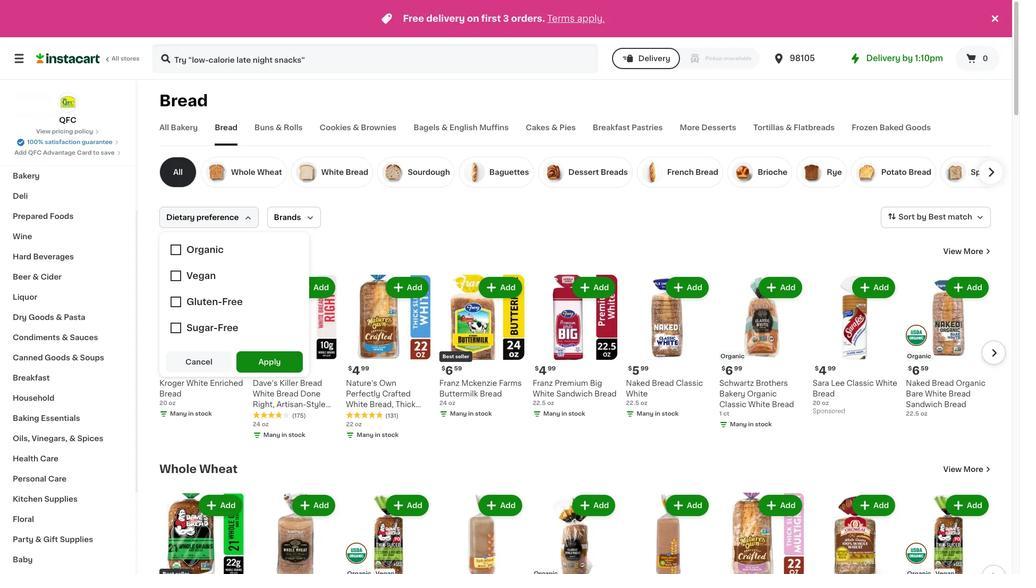 Task type: locate. For each thing, give the bounding box(es) containing it.
0 vertical spatial by
[[903, 54, 914, 62]]

dietary preference button
[[160, 207, 259, 228]]

2 $ 4 99 from the left
[[535, 365, 556, 376]]

oz inside the "dave's killer bread white bread done right, artisan-style organic white bread, 24 oz loaf"
[[264, 422, 273, 429]]

0 vertical spatial more
[[680, 124, 700, 131]]

3 $ from the left
[[722, 366, 726, 372]]

$ 5 99
[[629, 365, 649, 376]]

oz inside naked bread classic white 22.5 oz
[[641, 400, 648, 406]]

0
[[984, 55, 989, 62]]

1 vertical spatial all
[[160, 124, 169, 131]]

2 vertical spatial all
[[173, 169, 183, 176]]

supplies
[[44, 496, 78, 503], [60, 536, 93, 543]]

$ for franz mckenzie farms buttermilk bread
[[442, 366, 446, 372]]

crafted
[[383, 390, 411, 398]]

many for bread
[[637, 411, 654, 417]]

8 $ from the left
[[816, 366, 819, 372]]

view more link for white bread
[[944, 246, 992, 257]]

$ for schwartz brothers bakery organic classic white bread
[[722, 366, 726, 372]]

1 20 from the left
[[160, 400, 167, 406]]

20 down kroger
[[160, 400, 167, 406]]

in down non-
[[375, 432, 381, 438]]

classic inside 'sara lee classic white bread 20 oz'
[[847, 379, 875, 387]]

$ inside $ 5 99
[[629, 366, 633, 372]]

0 horizontal spatial white bread
[[160, 246, 232, 257]]

baguettes link
[[459, 157, 534, 188]]

0 horizontal spatial all
[[112, 56, 119, 62]]

1 vertical spatial goods
[[29, 314, 54, 321]]

0 horizontal spatial 6
[[446, 365, 453, 376]]

health care
[[13, 455, 58, 463]]

whole wheat inside shelves by aisles element
[[231, 169, 282, 176]]

in for premium
[[562, 411, 568, 417]]

99 inside $ 5 99
[[641, 366, 649, 372]]

0 horizontal spatial 22.5
[[533, 400, 546, 406]]

& left pricing
[[42, 132, 49, 139]]

1 99 from the left
[[735, 366, 743, 372]]

bakery inside schwartz brothers bakery organic classic white bread 1 ct
[[720, 390, 746, 398]]

delivery inside delivery "button"
[[639, 55, 671, 62]]

rye image
[[802, 162, 823, 183]]

99 up lee
[[828, 366, 837, 372]]

0 vertical spatial item carousel region
[[145, 271, 1007, 446]]

0 vertical spatial bread,
[[370, 401, 394, 408]]

condiments & sauces
[[13, 334, 98, 341]]

stock down naked bread classic white 22.5 oz
[[662, 411, 679, 417]]

oz inside nature's own perfectly crafted white bread, thick sliced non-gmo sandwich bread, 22 oz loaf
[[422, 422, 430, 429]]

naked for white
[[627, 379, 651, 387]]

5 99 from the left
[[641, 366, 649, 372]]

by right 'sort'
[[917, 213, 927, 221]]

franz inside franz mckenzie farms buttermilk bread 24 oz
[[440, 379, 460, 387]]

classic inside naked bread classic white 22.5 oz
[[677, 379, 704, 387]]

0 vertical spatial white bread link
[[291, 157, 373, 188]]

1 horizontal spatial qfc
[[59, 116, 76, 124]]

$ up franz premium big white sandwich bread 22.5 oz
[[535, 366, 539, 372]]

stock
[[195, 411, 212, 417], [476, 411, 492, 417], [569, 411, 586, 417], [662, 411, 679, 417], [756, 421, 773, 427], [289, 432, 305, 438], [382, 432, 399, 438]]

$ up the dave's
[[255, 366, 259, 372]]

bread, inside the "dave's killer bread white bread done right, artisan-style organic white bread, 24 oz loaf"
[[308, 411, 332, 419]]

white inside $ 2 kroger white enriched bread 20 oz
[[186, 379, 208, 387]]

2 20 from the left
[[813, 400, 821, 406]]

supplies up floral link
[[44, 496, 78, 503]]

$ up sara at right bottom
[[816, 366, 819, 372]]

2 vertical spatial view
[[944, 466, 963, 473]]

0 horizontal spatial 59
[[455, 366, 462, 372]]

in down artisan-
[[282, 432, 287, 438]]

$ up bare
[[909, 366, 913, 372]]

1 vertical spatial loaf
[[346, 433, 363, 440]]

product group containing 7
[[253, 275, 338, 442]]

all up "all" link
[[160, 124, 169, 131]]

view more for white bread
[[944, 248, 984, 255]]

2 horizontal spatial classic
[[847, 379, 875, 387]]

many down buttermilk
[[450, 411, 467, 417]]

in down franz premium big white sandwich bread 22.5 oz
[[562, 411, 568, 417]]

best inside best match sort by field
[[929, 213, 947, 221]]

99 inside the $ 7 99
[[267, 366, 275, 372]]

deli
[[13, 192, 28, 200]]

many in stock for brothers
[[731, 421, 773, 427]]

stock down franz mckenzie farms buttermilk bread 24 oz
[[476, 411, 492, 417]]

many in stock down naked bread classic white 22.5 oz
[[637, 411, 679, 417]]

hard beverages link
[[6, 247, 129, 267]]

pies
[[560, 124, 576, 131]]

frozen down 100%
[[13, 152, 39, 160]]

in down franz mckenzie farms buttermilk bread 24 oz
[[469, 411, 474, 417]]

many in stock for bread
[[637, 411, 679, 417]]

kitchen
[[13, 496, 43, 503]]

classic up "ct"
[[720, 401, 747, 408]]

delivery inside delivery by 1:10pm link
[[867, 54, 901, 62]]

2 vertical spatial sandwich
[[346, 422, 383, 429]]

frozen left baked
[[853, 124, 878, 131]]

0 horizontal spatial breakfast
[[13, 374, 50, 382]]

4
[[352, 365, 360, 376], [539, 365, 547, 376], [819, 365, 827, 376]]

breakfast left "pastries"
[[593, 124, 630, 131]]

in for bread
[[655, 411, 661, 417]]

frozen for frozen baked goods
[[853, 124, 878, 131]]

white inside naked bread classic white 22.5 oz
[[627, 390, 648, 398]]

0 vertical spatial supplies
[[44, 496, 78, 503]]

& inside tortillas & flatbreads link
[[786, 124, 793, 131]]

& for seafood
[[34, 112, 40, 119]]

1 horizontal spatial franz
[[533, 379, 553, 387]]

more for bread
[[964, 248, 984, 255]]

breakfast up household
[[13, 374, 50, 382]]

sliced
[[346, 411, 369, 419]]

99 up premium
[[548, 366, 556, 372]]

1 vertical spatial breakfast
[[13, 374, 50, 382]]

3 99 from the left
[[361, 366, 370, 372]]

99 right 7
[[267, 366, 275, 372]]

& inside cakes & pies link
[[552, 124, 558, 131]]

2 item carousel region from the top
[[145, 489, 1007, 574]]

in for 2
[[188, 411, 194, 417]]

6 down best seller on the bottom of page
[[446, 365, 453, 376]]

3 $ 4 99 from the left
[[816, 365, 837, 376]]

0 vertical spatial bakery
[[171, 124, 198, 131]]

2 59 from the left
[[922, 366, 930, 372]]

naked inside "naked bread organic bare white bread sandwich bread 22.5 oz"
[[907, 379, 931, 387]]

all of 12 group
[[160, 157, 201, 188]]

1 vertical spatial white bread
[[160, 246, 232, 257]]

& inside buns & rolls link
[[276, 124, 282, 131]]

satisfaction
[[45, 139, 80, 145]]

care down health care link
[[48, 475, 67, 483]]

naked bread organic bare white bread sandwich bread 22.5 oz
[[907, 379, 986, 417]]

loaf inside the "dave's killer bread white bread done right, artisan-style organic white bread, 24 oz loaf"
[[275, 422, 291, 429]]

classic for lee
[[847, 379, 875, 387]]

0 horizontal spatial best
[[443, 354, 455, 359]]

organic
[[721, 353, 745, 359], [254, 353, 278, 359], [908, 353, 932, 359], [957, 379, 986, 387], [748, 390, 778, 398], [253, 411, 283, 419]]

dessert
[[569, 169, 599, 176]]

2 horizontal spatial bakery
[[720, 390, 746, 398]]

22 down thick
[[411, 422, 420, 429]]

0 vertical spatial whole wheat
[[231, 169, 282, 176]]

buns
[[255, 124, 274, 131]]

breads
[[601, 169, 628, 176]]

2 vertical spatial goods
[[45, 354, 70, 362]]

0 horizontal spatial franz
[[440, 379, 460, 387]]

bakery down schwartz
[[720, 390, 746, 398]]

oz inside 'sara lee classic white bread 20 oz'
[[823, 400, 830, 406]]

many down kroger
[[170, 411, 187, 417]]

0 horizontal spatial bakery
[[13, 172, 40, 180]]

limited time offer region
[[0, 0, 990, 37]]

orders.
[[512, 14, 546, 23]]

6 $ from the left
[[535, 366, 539, 372]]

0 vertical spatial frozen
[[853, 124, 878, 131]]

baby
[[13, 556, 33, 564]]

best
[[929, 213, 947, 221], [443, 354, 455, 359]]

stock down franz premium big white sandwich bread 22.5 oz
[[569, 411, 586, 417]]

1 6 from the left
[[446, 365, 453, 376]]

100%
[[27, 139, 43, 145]]

many down the 22 oz at bottom
[[357, 432, 374, 438]]

franz inside franz premium big white sandwich bread 22.5 oz
[[533, 379, 553, 387]]

brioche image
[[733, 162, 754, 183]]

loaf inside nature's own perfectly crafted white bread, thick sliced non-gmo sandwich bread, 22 oz loaf
[[346, 433, 363, 440]]

$ up nature's
[[348, 366, 352, 372]]

best for best match
[[929, 213, 947, 221]]

more
[[680, 124, 700, 131], [964, 248, 984, 255], [964, 466, 984, 473]]

& inside snacks & candy link
[[42, 132, 49, 139]]

& for pies
[[552, 124, 558, 131]]

4 99 from the left
[[548, 366, 556, 372]]

vegan
[[282, 353, 301, 359]]

4 up nature's
[[352, 365, 360, 376]]

item badge image
[[346, 543, 368, 564], [907, 543, 928, 564]]

& left "sauces"
[[62, 334, 68, 341]]

0 vertical spatial view more
[[944, 248, 984, 255]]

20 up "sponsored badge" image
[[813, 400, 821, 406]]

2 view more link from the top
[[944, 464, 992, 475]]

1 horizontal spatial white bread
[[322, 169, 369, 176]]

0 vertical spatial breakfast
[[593, 124, 630, 131]]

candy
[[50, 132, 76, 139]]

0 horizontal spatial delivery
[[639, 55, 671, 62]]

$ inside $ 6 99
[[722, 366, 726, 372]]

item carousel region containing 2
[[145, 271, 1007, 446]]

liquor
[[13, 294, 37, 301]]

franz left premium
[[533, 379, 553, 387]]

1 4 from the left
[[352, 365, 360, 376]]

& right bagels
[[442, 124, 448, 131]]

dessert breads link
[[539, 157, 633, 188]]

1 naked from the left
[[627, 379, 651, 387]]

20 inside 'sara lee classic white bread 20 oz'
[[813, 400, 821, 406]]

99 inside $ 6 99
[[735, 366, 743, 372]]

household
[[13, 395, 55, 402]]

0 horizontal spatial loaf
[[275, 422, 291, 429]]

59 down best seller on the bottom of page
[[455, 366, 462, 372]]

enriched
[[210, 379, 243, 387]]

classic left schwartz
[[677, 379, 704, 387]]

sandwich inside nature's own perfectly crafted white bread, thick sliced non-gmo sandwich bread, 22 oz loaf
[[346, 422, 383, 429]]

2 horizontal spatial 22.5
[[907, 411, 920, 417]]

gmo
[[390, 411, 410, 419]]

item carousel region for white bread
[[145, 271, 1007, 446]]

all left stores
[[112, 56, 119, 62]]

0 horizontal spatial item badge image
[[346, 543, 368, 564]]

terms apply. link
[[548, 14, 605, 23]]

muffins
[[480, 124, 509, 131]]

1 vertical spatial care
[[48, 475, 67, 483]]

2 franz from the left
[[533, 379, 553, 387]]

$ up schwartz
[[722, 366, 726, 372]]

franz up buttermilk
[[440, 379, 460, 387]]

organic inside "naked bread organic bare white bread sandwich bread 22.5 oz"
[[957, 379, 986, 387]]

0 vertical spatial best
[[929, 213, 947, 221]]

1 vertical spatial view more link
[[944, 464, 992, 475]]

baking essentials link
[[6, 408, 129, 429]]

1 horizontal spatial best
[[929, 213, 947, 221]]

$ inside $ 2 kroger white enriched bread 20 oz
[[162, 366, 166, 372]]

99
[[735, 366, 743, 372], [267, 366, 275, 372], [361, 366, 370, 372], [548, 366, 556, 372], [641, 366, 649, 372], [828, 366, 837, 372]]

22 down sliced
[[346, 422, 354, 427]]

$ 4 99 up nature's
[[348, 365, 370, 376]]

$ up kroger
[[162, 366, 166, 372]]

& inside meat & seafood link
[[34, 112, 40, 119]]

99 for franz premium big white sandwich bread
[[548, 366, 556, 372]]

2 view more from the top
[[944, 466, 984, 473]]

all link
[[160, 157, 197, 188]]

& right tortillas
[[786, 124, 793, 131]]

2 horizontal spatial $ 4 99
[[816, 365, 837, 376]]

naked inside naked bread classic white 22.5 oz
[[627, 379, 651, 387]]

beverages up cider
[[33, 253, 74, 261]]

classic
[[677, 379, 704, 387], [847, 379, 875, 387], [720, 401, 747, 408]]

service type group
[[612, 48, 761, 69]]

organic inside schwartz brothers bakery organic classic white bread 1 ct
[[748, 390, 778, 398]]

1 horizontal spatial loaf
[[346, 433, 363, 440]]

classic for bread
[[677, 379, 704, 387]]

party & gift supplies
[[13, 536, 93, 543]]

stock for mckenzie
[[476, 411, 492, 417]]

1 horizontal spatial delivery
[[867, 54, 901, 62]]

stock down schwartz brothers bakery organic classic white bread 1 ct
[[756, 421, 773, 427]]

sandwich down premium
[[557, 390, 593, 398]]

4 up franz premium big white sandwich bread 22.5 oz
[[539, 365, 547, 376]]

0 horizontal spatial $ 6 59
[[442, 365, 462, 376]]

frozen inside 'link'
[[13, 152, 39, 160]]

stock down $ 2 kroger white enriched bread 20 oz on the left bottom of the page
[[195, 411, 212, 417]]

sort
[[899, 213, 916, 221]]

1 horizontal spatial breakfast
[[593, 124, 630, 131]]

bakery left bread link
[[171, 124, 198, 131]]

1 view more from the top
[[944, 248, 984, 255]]

bakery up deli
[[13, 172, 40, 180]]

1 vertical spatial qfc
[[28, 150, 42, 156]]

white bread down dietary preference
[[160, 246, 232, 257]]

qfc up the view pricing policy link at left
[[59, 116, 76, 124]]

1 vertical spatial best
[[443, 354, 455, 359]]

sandwich down sliced
[[346, 422, 383, 429]]

1 vertical spatial view
[[944, 248, 963, 255]]

0 horizontal spatial wheat
[[199, 464, 238, 475]]

$ 4 99 up sara at right bottom
[[816, 365, 837, 376]]

6 up schwartz
[[726, 365, 734, 376]]

frozen for frozen
[[13, 152, 39, 160]]

best for best seller
[[443, 354, 455, 359]]

next image
[[984, 166, 997, 179]]

1 item carousel region from the top
[[145, 271, 1007, 446]]

98105 button
[[773, 44, 837, 73]]

99 up schwartz
[[735, 366, 743, 372]]

supplies up the baby link
[[60, 536, 93, 543]]

bread, down (131)
[[385, 422, 409, 429]]

many for 2
[[170, 411, 187, 417]]

in down naked bread classic white 22.5 oz
[[655, 411, 661, 417]]

brands button
[[267, 207, 321, 228]]

by left '1:10pm'
[[903, 54, 914, 62]]

organic inside the "dave's killer bread white bread done right, artisan-style organic white bread, 24 oz loaf"
[[253, 411, 283, 419]]

& left pasta
[[56, 314, 62, 321]]

1 $ from the left
[[162, 366, 166, 372]]

many in stock down $ 2 kroger white enriched bread 20 oz on the left bottom of the page
[[170, 411, 212, 417]]

stock for 2
[[195, 411, 212, 417]]

terms
[[548, 14, 575, 23]]

2 horizontal spatial sandwich
[[907, 401, 943, 408]]

0 horizontal spatial 4
[[352, 365, 360, 376]]

4 up sara at right bottom
[[819, 365, 827, 376]]

0 vertical spatial whole
[[231, 169, 256, 176]]

white
[[322, 169, 344, 176], [160, 246, 194, 257], [186, 379, 208, 387], [876, 379, 898, 387], [253, 390, 275, 398], [533, 390, 555, 398], [627, 390, 648, 398], [926, 390, 948, 398], [749, 401, 771, 408], [346, 401, 368, 408], [285, 411, 306, 419]]

2 vertical spatial more
[[964, 466, 984, 473]]

liquor link
[[6, 287, 129, 307]]

breakfast pastries link
[[593, 122, 663, 146]]

& right cookies
[[353, 124, 359, 131]]

white bread right the white bread image
[[322, 169, 369, 176]]

5 $ from the left
[[348, 366, 352, 372]]

1 horizontal spatial frozen
[[853, 124, 878, 131]]

1 view more link from the top
[[944, 246, 992, 257]]

1 vertical spatial frozen
[[13, 152, 39, 160]]

save
[[101, 150, 115, 156]]

sara
[[813, 379, 830, 387]]

1 franz from the left
[[440, 379, 460, 387]]

best inside item carousel region
[[443, 354, 455, 359]]

& right meat
[[34, 112, 40, 119]]

many in stock for premium
[[544, 411, 586, 417]]

& left pies
[[552, 124, 558, 131]]

spices
[[77, 435, 103, 442]]

6 99 from the left
[[828, 366, 837, 372]]

$ 4 99 up premium
[[535, 365, 556, 376]]

1 horizontal spatial 6
[[726, 365, 734, 376]]

1 $ 4 99 from the left
[[348, 365, 370, 376]]

& for flatbreads
[[786, 124, 793, 131]]

in down schwartz brothers bakery organic classic white bread 1 ct
[[749, 421, 754, 427]]

$ down best seller on the bottom of page
[[442, 366, 446, 372]]

style
[[307, 401, 326, 408]]

99 right 5
[[641, 366, 649, 372]]

franz
[[440, 379, 460, 387], [533, 379, 553, 387]]

& inside bagels & english muffins link
[[442, 124, 448, 131]]

0 vertical spatial loaf
[[275, 422, 291, 429]]

24 oz
[[253, 422, 269, 427]]

6 up bare
[[913, 365, 921, 376]]

loaf for 7
[[275, 422, 291, 429]]

9 $ from the left
[[909, 366, 913, 372]]

best left match
[[929, 213, 947, 221]]

many for mckenzie
[[450, 411, 467, 417]]

& left "gift"
[[35, 536, 42, 543]]

goods up condiments
[[29, 314, 54, 321]]

naked bread classic white 22.5 oz
[[627, 379, 704, 406]]

own
[[379, 379, 397, 387]]

& inside beer & cider link
[[33, 273, 39, 281]]

white inside franz premium big white sandwich bread 22.5 oz
[[533, 390, 555, 398]]

loaf
[[275, 422, 291, 429], [346, 433, 363, 440]]

0 horizontal spatial 20
[[160, 400, 167, 406]]

sourdough image
[[383, 162, 404, 183]]

stock for premium
[[569, 411, 586, 417]]

1 vertical spatial white bread link
[[160, 245, 232, 258]]

view more link for whole wheat
[[944, 464, 992, 475]]

loaf down the 22 oz at bottom
[[346, 433, 363, 440]]

loaf for 4
[[346, 433, 363, 440]]

many down naked bread classic white 22.5 oz
[[637, 411, 654, 417]]

french bread link
[[637, 157, 724, 188]]

pasta
[[64, 314, 85, 321]]

2 naked from the left
[[907, 379, 931, 387]]

best left seller
[[443, 354, 455, 359]]

1 horizontal spatial sandwich
[[557, 390, 593, 398]]

1 vertical spatial item carousel region
[[145, 489, 1007, 574]]

french bread image
[[642, 162, 663, 183]]

$ 6 59 up bare
[[909, 365, 930, 376]]

1 horizontal spatial 22.5
[[627, 400, 640, 406]]

0 vertical spatial white bread
[[322, 169, 369, 176]]

many in stock down schwartz brothers bakery organic classic white bread 1 ct
[[731, 421, 773, 427]]

1 vertical spatial more
[[964, 248, 984, 255]]

2 vertical spatial bakery
[[720, 390, 746, 398]]

$ inside the $ 7 99
[[255, 366, 259, 372]]

sprouted gra link
[[941, 157, 1021, 188]]

2 $ from the left
[[442, 366, 446, 372]]

personal care
[[13, 475, 67, 483]]

& left spices
[[69, 435, 76, 442]]

personal care link
[[6, 469, 129, 489]]

more for wheat
[[964, 466, 984, 473]]

many for premium
[[544, 411, 561, 417]]

goods for dry goods & pasta
[[29, 314, 54, 321]]

0 vertical spatial all
[[112, 56, 119, 62]]

item carousel region
[[145, 271, 1007, 446], [145, 489, 1007, 574]]

many down schwartz brothers bakery organic classic white bread 1 ct
[[731, 421, 747, 427]]

free
[[403, 14, 425, 23]]

naked down $ 5 99 on the right bottom
[[627, 379, 651, 387]]

6
[[446, 365, 453, 376], [726, 365, 734, 376], [913, 365, 921, 376]]

1 vertical spatial view more
[[944, 466, 984, 473]]

naked up bare
[[907, 379, 931, 387]]

bakery inside the bakery link
[[13, 172, 40, 180]]

lee
[[832, 379, 846, 387]]

1 horizontal spatial white bread link
[[291, 157, 373, 188]]

breakfast for breakfast
[[13, 374, 50, 382]]

in for mckenzie
[[469, 411, 474, 417]]

4 $ from the left
[[255, 366, 259, 372]]

99 up nature's
[[361, 366, 370, 372]]

& right 'beer'
[[33, 273, 39, 281]]

right,
[[253, 401, 275, 408]]

foods
[[50, 213, 74, 220]]

2 99 from the left
[[267, 366, 275, 372]]

$ up naked bread classic white 22.5 oz
[[629, 366, 633, 372]]

white bread link down cookies
[[291, 157, 373, 188]]

2 horizontal spatial 6
[[913, 365, 921, 376]]

3 4 from the left
[[819, 365, 827, 376]]

2 6 from the left
[[726, 365, 734, 376]]

item carousel region containing add
[[145, 489, 1007, 574]]

all for all bakery
[[160, 124, 169, 131]]

0 horizontal spatial whole
[[160, 464, 197, 475]]

1 vertical spatial supplies
[[60, 536, 93, 543]]

2 4 from the left
[[539, 365, 547, 376]]

prepared foods link
[[6, 206, 129, 227]]

loaf right 24 oz
[[275, 422, 291, 429]]

1 $ 6 59 from the left
[[442, 365, 462, 376]]

7
[[259, 365, 266, 376]]

potato bread image
[[856, 162, 878, 183]]

0 horizontal spatial by
[[903, 54, 914, 62]]

beverages link
[[6, 85, 129, 105]]

1 horizontal spatial naked
[[907, 379, 931, 387]]

view more link
[[944, 246, 992, 257], [944, 464, 992, 475]]

vinegars,
[[32, 435, 68, 442]]

1 59 from the left
[[455, 366, 462, 372]]

goods right baked
[[906, 124, 932, 131]]

$ for nature's own perfectly crafted white bread, thick sliced non-gmo sandwich bread, 22 oz loaf
[[348, 366, 352, 372]]

0 horizontal spatial sandwich
[[346, 422, 383, 429]]

1 horizontal spatial wheat
[[257, 169, 282, 176]]

1 horizontal spatial all
[[160, 124, 169, 131]]

brownies
[[361, 124, 397, 131]]

nature's
[[346, 379, 378, 387]]

0 vertical spatial view more link
[[944, 246, 992, 257]]

advantage
[[43, 150, 76, 156]]

1 horizontal spatial 22
[[411, 422, 420, 429]]

by for sort
[[917, 213, 927, 221]]

& inside party & gift supplies 'link'
[[35, 536, 42, 543]]

None search field
[[152, 44, 599, 73]]

tortillas & flatbreads link
[[754, 122, 836, 146]]

bare
[[907, 390, 924, 398]]

naked for bare
[[907, 379, 931, 387]]

wine link
[[6, 227, 129, 247]]

59 for naked bread organic bare white bread sandwich bread
[[922, 366, 930, 372]]

2 horizontal spatial 4
[[819, 365, 827, 376]]

dietary
[[166, 214, 195, 221]]

$ 6 59 down best seller on the bottom of page
[[442, 365, 462, 376]]

many down 24 oz
[[264, 432, 280, 438]]

sandwich down bare
[[907, 401, 943, 408]]

1 horizontal spatial by
[[917, 213, 927, 221]]

cookies
[[320, 124, 351, 131]]

4 for franz premium big white sandwich bread
[[539, 365, 547, 376]]

1 horizontal spatial bakery
[[171, 124, 198, 131]]

by inside field
[[917, 213, 927, 221]]

0 vertical spatial wheat
[[257, 169, 282, 176]]

1 horizontal spatial classic
[[720, 401, 747, 408]]

& inside cookies & brownies link
[[353, 124, 359, 131]]

1 horizontal spatial $ 6 59
[[909, 365, 930, 376]]

7 $ from the left
[[629, 366, 633, 372]]

item carousel region for whole wheat
[[145, 489, 1007, 574]]

view more for whole wheat
[[944, 466, 984, 473]]

$ for dave's killer bread white bread done right, artisan-style organic white bread, 24 oz loaf
[[255, 366, 259, 372]]

oils,
[[13, 435, 30, 442]]

& inside the "condiments & sauces" link
[[62, 334, 68, 341]]

2 $ 6 59 from the left
[[909, 365, 930, 376]]

100% satisfaction guarantee button
[[17, 136, 119, 147]]

1 horizontal spatial item badge image
[[907, 543, 928, 564]]

98105
[[790, 54, 816, 62]]

1 horizontal spatial whole
[[231, 169, 256, 176]]

all stores link
[[36, 44, 140, 73]]

many in stock for mckenzie
[[450, 411, 492, 417]]

0 horizontal spatial frozen
[[13, 152, 39, 160]]

product group
[[160, 275, 244, 420], [253, 275, 338, 442], [346, 275, 431, 442], [440, 275, 525, 420], [533, 275, 618, 420], [627, 275, 711, 420], [720, 275, 805, 431], [813, 275, 898, 417], [907, 275, 992, 418], [160, 493, 244, 574], [253, 493, 338, 574], [346, 493, 431, 574], [440, 493, 525, 574], [533, 493, 618, 574], [627, 493, 711, 574], [720, 493, 805, 574], [813, 493, 898, 574], [907, 493, 992, 574]]



Task type: vqa. For each thing, say whether or not it's contained in the screenshot.
99 for Naked Bread Classic White
yes



Task type: describe. For each thing, give the bounding box(es) containing it.
desserts
[[702, 124, 737, 131]]

$ 2 kroger white enriched bread 20 oz
[[160, 365, 243, 406]]

sandwich inside "naked bread organic bare white bread sandwich bread 22.5 oz"
[[907, 401, 943, 408]]

1 vertical spatial beverages
[[33, 253, 74, 261]]

& inside oils, vinegars, & spices link
[[69, 435, 76, 442]]

0 vertical spatial goods
[[906, 124, 932, 131]]

$ 6 59 for naked bread organic bare white bread sandwich bread
[[909, 365, 930, 376]]

qfc logo image
[[58, 93, 78, 113]]

by for delivery
[[903, 54, 914, 62]]

sort by
[[899, 213, 927, 221]]

kitchen supplies
[[13, 496, 78, 503]]

delivery button
[[612, 48, 680, 69]]

dessert breads image
[[543, 162, 565, 183]]

view pricing policy link
[[36, 128, 99, 136]]

Search field
[[153, 45, 597, 72]]

1 item badge image from the left
[[346, 543, 368, 564]]

gift
[[43, 536, 58, 543]]

bread inside $ 2 kroger white enriched bread 20 oz
[[160, 390, 182, 398]]

white inside "naked bread organic bare white bread sandwich bread 22.5 oz"
[[926, 390, 948, 398]]

gra
[[1009, 169, 1021, 176]]

sourdough
[[408, 169, 450, 176]]

delivery for delivery by 1:10pm
[[867, 54, 901, 62]]

classic inside schwartz brothers bakery organic classic white bread 1 ct
[[720, 401, 747, 408]]

view for whole wheat
[[944, 466, 963, 473]]

$ 4 99 for sara lee classic white bread
[[816, 365, 837, 376]]

view for white bread
[[944, 248, 963, 255]]

to
[[93, 150, 99, 156]]

& for rolls
[[276, 124, 282, 131]]

apply button
[[237, 351, 303, 373]]

0 vertical spatial view
[[36, 129, 51, 135]]

dave's
[[253, 379, 278, 387]]

killer
[[280, 379, 298, 387]]

wheat inside shelves by aisles element
[[257, 169, 282, 176]]

white inside shelves by aisles element
[[322, 169, 344, 176]]

cookies & brownies link
[[320, 122, 397, 146]]

oz inside "naked bread organic bare white bread sandwich bread 22.5 oz"
[[921, 411, 928, 417]]

health
[[13, 455, 38, 463]]

product group containing 5
[[627, 275, 711, 420]]

& for cider
[[33, 273, 39, 281]]

prepared
[[13, 213, 48, 220]]

white bread inside shelves by aisles element
[[322, 169, 369, 176]]

oz inside $ 2 kroger white enriched bread 20 oz
[[169, 400, 176, 406]]

bagels & english muffins
[[414, 124, 509, 131]]

oz inside franz premium big white sandwich bread 22.5 oz
[[548, 400, 555, 406]]

& for english
[[442, 124, 448, 131]]

bread inside franz mckenzie farms buttermilk bread 24 oz
[[480, 390, 502, 398]]

white inside schwartz brothers bakery organic classic white bread 1 ct
[[749, 401, 771, 408]]

$ for franz premium big white sandwich bread
[[535, 366, 539, 372]]

99 for dave's killer bread white bread done right, artisan-style organic white bread, 24 oz loaf
[[267, 366, 275, 372]]

brands
[[274, 214, 301, 221]]

stock down (175)
[[289, 432, 305, 438]]

bread, for 4
[[385, 422, 409, 429]]

$ 4 99 for franz premium big white sandwich bread
[[535, 365, 556, 376]]

bread inside 'sara lee classic white bread 20 oz'
[[813, 390, 836, 398]]

& for candy
[[42, 132, 49, 139]]

sprouted gra
[[972, 169, 1021, 176]]

59 for franz mckenzie farms buttermilk bread
[[455, 366, 462, 372]]

1:10pm
[[916, 54, 944, 62]]

sourdough link
[[378, 157, 455, 188]]

& for sauces
[[62, 334, 68, 341]]

$ 6 59 for franz mckenzie farms buttermilk bread
[[442, 365, 462, 376]]

sprouted grain image
[[946, 162, 967, 183]]

22 oz
[[346, 422, 362, 427]]

white inside 'sara lee classic white bread 20 oz'
[[876, 379, 898, 387]]

canned goods & soups link
[[6, 348, 129, 368]]

1 vertical spatial whole
[[160, 464, 197, 475]]

supplies inside 'link'
[[60, 536, 93, 543]]

many in stock down (175)
[[264, 432, 305, 438]]

& for gift
[[35, 536, 42, 543]]

bakery inside 'all bakery' link
[[171, 124, 198, 131]]

22.5 inside "naked bread organic bare white bread sandwich bread 22.5 oz"
[[907, 411, 920, 417]]

preference
[[197, 214, 239, 221]]

Best match Sort by field
[[882, 207, 992, 228]]

& for brownies
[[353, 124, 359, 131]]

bread, for 7
[[308, 411, 332, 419]]

bread inside schwartz brothers bakery organic classic white bread 1 ct
[[773, 401, 795, 408]]

99 for nature's own perfectly crafted white bread, thick sliced non-gmo sandwich bread, 22 oz loaf
[[361, 366, 370, 372]]

schwartz
[[720, 379, 755, 387]]

all for all stores
[[112, 56, 119, 62]]

french
[[668, 169, 694, 176]]

artisan-
[[277, 401, 307, 408]]

sprouted
[[972, 169, 1007, 176]]

breakfast for breakfast pastries
[[593, 124, 630, 131]]

5
[[633, 365, 640, 376]]

meat & seafood
[[13, 112, 74, 119]]

many for brothers
[[731, 421, 747, 427]]

3 6 from the left
[[913, 365, 921, 376]]

franz premium big white sandwich bread 22.5 oz
[[533, 379, 617, 406]]

4 for nature's own perfectly crafted white bread, thick sliced non-gmo sandwich bread, 22 oz loaf
[[352, 365, 360, 376]]

oils, vinegars, & spices
[[13, 435, 103, 442]]

more desserts link
[[680, 122, 737, 146]]

brioche link
[[728, 157, 793, 188]]

22 inside nature's own perfectly crafted white bread, thick sliced non-gmo sandwich bread, 22 oz loaf
[[411, 422, 420, 429]]

whole inside shelves by aisles element
[[231, 169, 256, 176]]

all inside group
[[173, 169, 183, 176]]

bread inside franz premium big white sandwich bread 22.5 oz
[[595, 390, 617, 398]]

white inside nature's own perfectly crafted white bread, thick sliced non-gmo sandwich bread, 22 oz loaf
[[346, 401, 368, 408]]

goods for canned goods & soups
[[45, 354, 70, 362]]

item badge image
[[907, 325, 928, 346]]

beer & cider
[[13, 273, 62, 281]]

0 horizontal spatial white bread link
[[160, 245, 232, 258]]

buns & rolls
[[255, 124, 303, 131]]

kitchen supplies link
[[6, 489, 129, 509]]

add qfc advantage card to save link
[[14, 149, 121, 157]]

perfectly
[[346, 390, 381, 398]]

stock down (131)
[[382, 432, 399, 438]]

99 for schwartz brothers bakery organic classic white bread
[[735, 366, 743, 372]]

sponsored badge image
[[813, 408, 846, 415]]

franz for 4
[[533, 379, 553, 387]]

(131)
[[386, 413, 399, 419]]

0 horizontal spatial qfc
[[28, 150, 42, 156]]

care for health care
[[40, 455, 58, 463]]

$ for naked bread organic bare white bread sandwich bread
[[909, 366, 913, 372]]

24 inside franz mckenzie farms buttermilk bread 24 oz
[[440, 400, 447, 406]]

$ for sara lee classic white bread
[[816, 366, 819, 372]]

0 vertical spatial qfc
[[59, 116, 76, 124]]

$ 7 99
[[255, 365, 275, 376]]

premium
[[555, 379, 589, 387]]

beer
[[13, 273, 31, 281]]

4 for sara lee classic white bread
[[819, 365, 827, 376]]

baby link
[[6, 550, 129, 570]]

$ for naked bread classic white
[[629, 366, 633, 372]]

ct
[[724, 411, 730, 417]]

more desserts
[[680, 124, 737, 131]]

$ 4 99 for nature's own perfectly crafted white bread, thick sliced non-gmo sandwich bread, 22 oz loaf
[[348, 365, 370, 376]]

policy
[[74, 129, 93, 135]]

franz mckenzie farms buttermilk bread 24 oz
[[440, 379, 522, 406]]

many in stock for 2
[[170, 411, 212, 417]]

2 item badge image from the left
[[907, 543, 928, 564]]

& inside canned goods & soups link
[[72, 354, 78, 362]]

rye
[[828, 169, 843, 176]]

rye link
[[797, 157, 847, 188]]

product group containing 2
[[160, 275, 244, 420]]

baguettes image
[[464, 162, 485, 183]]

dry goods & pasta link
[[6, 307, 129, 328]]

& inside dry goods & pasta link
[[56, 314, 62, 321]]

2
[[166, 365, 173, 376]]

snacks
[[13, 132, 41, 139]]

frozen link
[[6, 146, 129, 166]]

care for personal care
[[48, 475, 67, 483]]

franz for 6
[[440, 379, 460, 387]]

bagels & english muffins link
[[414, 122, 509, 146]]

many in stock down non-
[[357, 432, 399, 438]]

essentials
[[41, 415, 80, 422]]

sandwich inside franz premium big white sandwich bread 22.5 oz
[[557, 390, 593, 398]]

shelves by aisles element
[[160, 146, 1021, 198]]

schwartz brothers bakery organic classic white bread 1 ct
[[720, 379, 795, 417]]

non-
[[371, 411, 390, 419]]

6 for franz
[[446, 365, 453, 376]]

22.5 inside naked bread classic white 22.5 oz
[[627, 400, 640, 406]]

meat
[[13, 112, 32, 119]]

white bread image
[[296, 162, 317, 183]]

brothers
[[756, 379, 789, 387]]

0 vertical spatial beverages
[[13, 91, 53, 99]]

soups
[[80, 354, 104, 362]]

snacks & candy link
[[6, 125, 129, 146]]

mckenzie
[[462, 379, 497, 387]]

1 vertical spatial whole wheat link
[[160, 463, 238, 476]]

0 vertical spatial whole wheat link
[[201, 157, 287, 188]]

in for brothers
[[749, 421, 754, 427]]

0 horizontal spatial 22
[[346, 422, 354, 427]]

stock for brothers
[[756, 421, 773, 427]]

dessert breads
[[569, 169, 628, 176]]

1 vertical spatial whole wheat
[[160, 464, 238, 475]]

tortillas & flatbreads
[[754, 124, 836, 131]]

personal
[[13, 475, 46, 483]]

cakes & pies link
[[526, 122, 576, 146]]

delivery for delivery
[[639, 55, 671, 62]]

guarantee
[[82, 139, 113, 145]]

delivery
[[427, 14, 465, 23]]

stock for bread
[[662, 411, 679, 417]]

english
[[450, 124, 478, 131]]

6 for schwartz
[[726, 365, 734, 376]]

oz inside franz mckenzie farms buttermilk bread 24 oz
[[449, 400, 456, 406]]

24 inside the "dave's killer bread white bread done right, artisan-style organic white bread, 24 oz loaf"
[[253, 422, 262, 429]]

1
[[720, 411, 722, 417]]

whole wheat image
[[206, 162, 227, 183]]

snacks & candy
[[13, 132, 76, 139]]

baking
[[13, 415, 39, 422]]

20 inside $ 2 kroger white enriched bread 20 oz
[[160, 400, 167, 406]]

instacart logo image
[[36, 52, 100, 65]]

99 for sara lee classic white bread
[[828, 366, 837, 372]]

22.5 inside franz premium big white sandwich bread 22.5 oz
[[533, 400, 546, 406]]

$ 6 99
[[722, 365, 743, 376]]

1 vertical spatial wheat
[[199, 464, 238, 475]]

bread inside naked bread classic white 22.5 oz
[[652, 379, 675, 387]]

(175)
[[292, 413, 306, 419]]

best seller
[[443, 354, 470, 359]]

bread link
[[215, 122, 238, 146]]

beer & cider link
[[6, 267, 129, 287]]

99 for naked bread classic white
[[641, 366, 649, 372]]

3
[[503, 14, 509, 23]]



